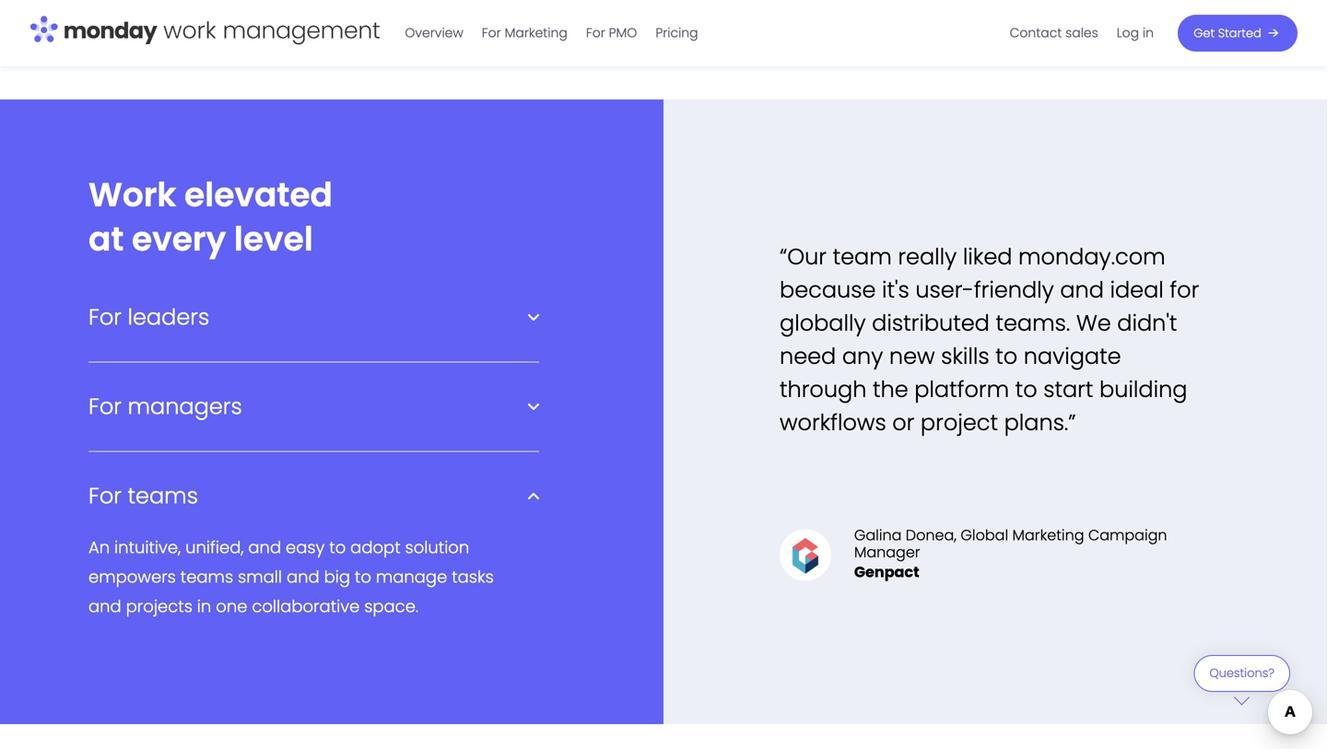 Task type: locate. For each thing, give the bounding box(es) containing it.
leaders
[[128, 302, 209, 333]]

in right log at the right
[[1143, 24, 1155, 42]]

an intuitive, unified, and easy to adopt solution empowers teams small and big to manage tasks and projects in one collaborative space.
[[89, 536, 494, 619]]

log in link
[[1108, 18, 1164, 48]]

in
[[1143, 24, 1155, 42], [197, 595, 211, 619]]

one
[[216, 595, 248, 619]]

1 vertical spatial marketing
[[1013, 525, 1085, 546]]

unified,
[[185, 536, 244, 560]]

contact sales
[[1010, 24, 1099, 42]]

for teams button
[[89, 481, 539, 512]]

for up an
[[89, 481, 122, 512]]

for left managers at the bottom left
[[89, 391, 122, 422]]

for right overview
[[482, 24, 501, 42]]

previous item image
[[617, 7, 638, 30]]

campaign
[[1089, 525, 1168, 546]]

in left one
[[197, 595, 211, 619]]

questions? button
[[1194, 656, 1291, 706]]

need
[[780, 341, 837, 372]]

and down monday.com
[[1061, 275, 1105, 306]]

1 vertical spatial teams
[[181, 566, 233, 589]]

marketing inside the main element
[[505, 24, 568, 42]]

log in
[[1117, 24, 1155, 42]]

for left the leaders
[[89, 302, 122, 333]]

solution
[[405, 536, 470, 560]]

adopt
[[351, 536, 401, 560]]

teams.
[[996, 308, 1071, 339]]

and
[[1061, 275, 1105, 306], [248, 536, 281, 560], [287, 566, 320, 589], [89, 595, 121, 619]]

"our team really liked monday.com because it's user-friendly and ideal for globally distributed teams. we didn't need any new skills to navigate through the platform to start building workflows or project plans."
[[780, 242, 1200, 439]]

marketing right global
[[1013, 525, 1085, 546]]

0 horizontal spatial marketing
[[505, 24, 568, 42]]

for inside tab
[[89, 481, 122, 512]]

donea,
[[906, 525, 957, 546]]

genpact
[[855, 562, 920, 583]]

for inside tab list
[[89, 391, 122, 422]]

marketing
[[505, 24, 568, 42], [1013, 525, 1085, 546]]

marketing left for pmo
[[505, 24, 568, 42]]

marketing inside galina donea, global marketing campaign manager genpact
[[1013, 525, 1085, 546]]

intuitive,
[[114, 536, 181, 560]]

any
[[843, 341, 884, 372]]

for managers button
[[89, 391, 539, 422]]

pmo
[[609, 24, 638, 42]]

list
[[1001, 0, 1164, 66]]

at
[[89, 216, 124, 262]]

1 vertical spatial in
[[197, 595, 211, 619]]

or
[[893, 408, 915, 439]]

next item button
[[668, 7, 689, 30]]

workflows
[[780, 408, 887, 439]]

didn't
[[1118, 308, 1178, 339]]

teams down unified,
[[181, 566, 233, 589]]

building
[[1100, 374, 1188, 405]]

elevated
[[184, 172, 333, 218]]

and up 'small'
[[248, 536, 281, 560]]

0 horizontal spatial in
[[197, 595, 211, 619]]

an
[[89, 536, 110, 560]]

started
[[1219, 25, 1262, 41]]

projects
[[126, 595, 193, 619]]

it's
[[882, 275, 910, 306]]

easy
[[286, 536, 325, 560]]

contact sales link
[[1001, 18, 1108, 48]]

pricing link
[[647, 18, 708, 48]]

navigate
[[1024, 341, 1122, 372]]

0 vertical spatial marketing
[[505, 24, 568, 42]]

galina
[[855, 525, 902, 546]]

1 horizontal spatial in
[[1143, 24, 1155, 42]]

0 vertical spatial in
[[1143, 24, 1155, 42]]

for
[[1171, 275, 1200, 306]]

for teams
[[89, 481, 198, 512]]

get started button
[[1178, 15, 1298, 52]]

for managers tab list
[[89, 391, 539, 482]]

for pmo link
[[577, 18, 647, 48]]

liked
[[963, 242, 1013, 273]]

previous item button
[[617, 7, 638, 30]]

ideal
[[1111, 275, 1164, 306]]

we
[[1077, 308, 1112, 339]]

list containing contact sales
[[1001, 0, 1164, 66]]

for for for leaders
[[89, 302, 122, 333]]

teams up the intuitive,
[[128, 481, 198, 512]]

for left pmo
[[586, 24, 606, 42]]

for inside tab list
[[89, 302, 122, 333]]

for
[[482, 24, 501, 42], [586, 24, 606, 42], [89, 302, 122, 333], [89, 391, 122, 422], [89, 481, 122, 512]]

1 horizontal spatial marketing
[[1013, 525, 1085, 546]]

to
[[996, 341, 1018, 372], [1016, 374, 1038, 405], [329, 536, 346, 560], [355, 566, 372, 589]]

galina donea, global marketing campaign manager genpact
[[855, 525, 1168, 583]]

teams
[[128, 481, 198, 512], [181, 566, 233, 589]]

user-
[[916, 275, 975, 306]]

main element
[[396, 0, 1298, 66]]



Task type: vqa. For each thing, say whether or not it's contained in the screenshot.
a
no



Task type: describe. For each thing, give the bounding box(es) containing it.
really
[[898, 242, 957, 273]]

level
[[234, 216, 313, 262]]

next item image
[[668, 7, 689, 30]]

empowers
[[89, 566, 176, 589]]

start
[[1044, 374, 1094, 405]]

new
[[890, 341, 936, 372]]

because
[[780, 275, 876, 306]]

and inside "our team really liked monday.com because it's user-friendly and ideal for globally distributed teams. we didn't need any new skills to navigate through the platform to start building workflows or project plans."
[[1061, 275, 1105, 306]]

get started
[[1194, 25, 1262, 41]]

tasks
[[452, 566, 494, 589]]

project
[[921, 408, 999, 439]]

for for for managers
[[89, 391, 122, 422]]

plans."
[[1005, 408, 1077, 439]]

manager
[[855, 542, 921, 563]]

team
[[833, 242, 892, 273]]

managers
[[128, 391, 242, 422]]

for marketing link
[[473, 18, 577, 48]]

monday.com
[[1019, 242, 1166, 273]]

in inside an intuitive, unified, and easy to adopt solution empowers teams small and big to manage tasks and projects in one collaborative space.
[[197, 595, 211, 619]]

global
[[961, 525, 1009, 546]]

small
[[238, 566, 282, 589]]

globally
[[780, 308, 866, 339]]

and down empowers
[[89, 595, 121, 619]]

get
[[1194, 25, 1216, 41]]

to up big
[[329, 536, 346, 560]]

contact
[[1010, 24, 1063, 42]]

to right big
[[355, 566, 372, 589]]

for pmo
[[586, 24, 638, 42]]

for leaders
[[89, 302, 209, 333]]

for for for teams
[[89, 481, 122, 512]]

"our
[[780, 242, 827, 273]]

overview link
[[396, 18, 473, 48]]

for marketing
[[482, 24, 568, 42]]

space.
[[364, 595, 419, 619]]

the
[[873, 374, 909, 405]]

through
[[780, 374, 867, 405]]

for managers
[[89, 391, 242, 422]]

big
[[324, 566, 350, 589]]

and down easy
[[287, 566, 320, 589]]

for leaders tab list
[[89, 302, 539, 392]]

0 vertical spatial teams
[[128, 481, 198, 512]]

for for for marketing
[[482, 24, 501, 42]]

platform
[[915, 374, 1010, 405]]

monday.com work management image
[[30, 12, 381, 51]]

collaborative
[[252, 595, 360, 619]]

skills
[[942, 341, 990, 372]]

for teams tab
[[89, 481, 539, 622]]

log
[[1117, 24, 1140, 42]]

to up plans."
[[1016, 374, 1038, 405]]

teams inside an intuitive, unified, and easy to adopt solution empowers teams small and big to manage tasks and projects in one collaborative space.
[[181, 566, 233, 589]]

work
[[89, 172, 177, 218]]

pricing
[[656, 24, 699, 42]]

genpact logo image
[[780, 530, 832, 581]]

distributed
[[872, 308, 990, 339]]

to right skills
[[996, 341, 1018, 372]]

work elevated at every level
[[89, 172, 333, 262]]

every
[[132, 216, 226, 262]]

overview
[[405, 24, 464, 42]]

sales
[[1066, 24, 1099, 42]]

questions?
[[1210, 665, 1275, 682]]

for leaders button
[[89, 302, 539, 333]]

in inside list
[[1143, 24, 1155, 42]]

for for for pmo
[[586, 24, 606, 42]]

friendly
[[975, 275, 1055, 306]]

manage
[[376, 566, 447, 589]]



